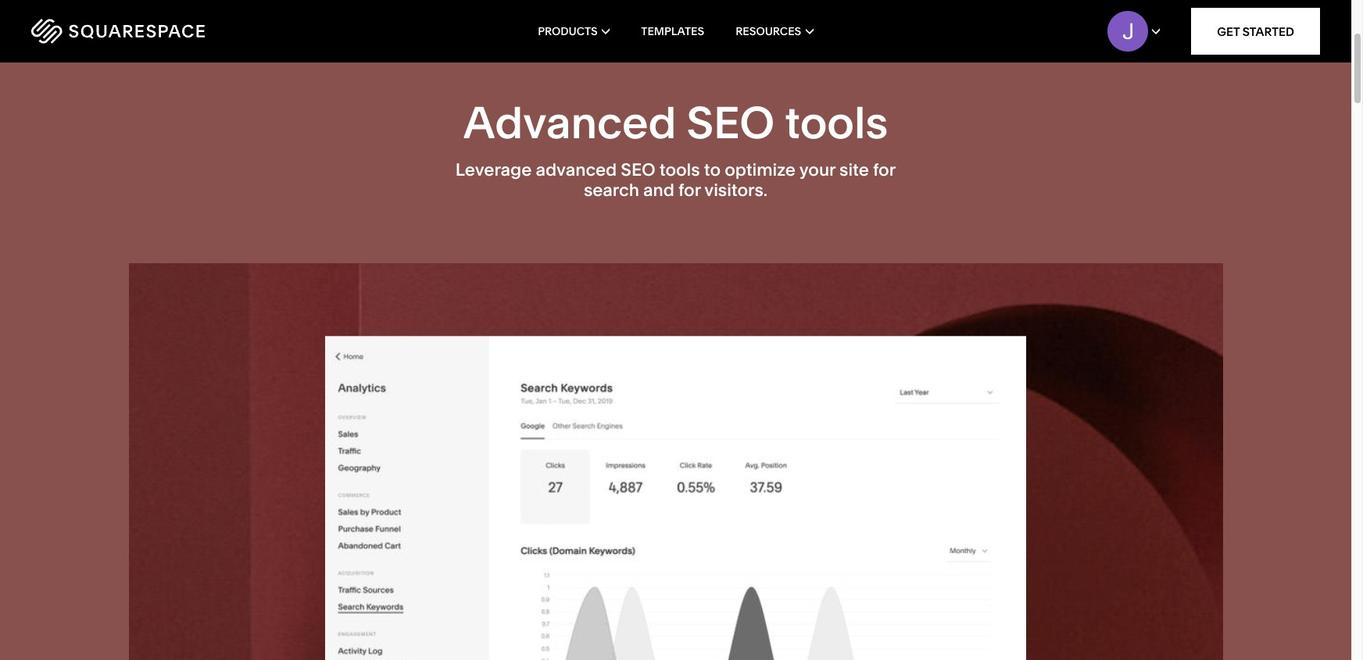 Task type: locate. For each thing, give the bounding box(es) containing it.
templates link
[[641, 0, 704, 63]]

site
[[840, 159, 869, 180]]

0 horizontal spatial tools
[[660, 159, 700, 180]]

0 horizontal spatial seo
[[621, 159, 656, 180]]

for left to
[[679, 180, 701, 201]]

for right site
[[873, 159, 896, 180]]

started
[[1243, 24, 1295, 39]]

search
[[584, 180, 639, 201]]

resources button
[[736, 0, 814, 63]]

seo up to
[[687, 96, 775, 149]]

1 horizontal spatial seo
[[687, 96, 775, 149]]

tools up site
[[785, 96, 888, 149]]

templates
[[641, 24, 704, 38]]

get started link
[[1192, 8, 1320, 55]]

squarespace logo link
[[31, 19, 289, 44]]

1 vertical spatial seo
[[621, 159, 656, 180]]

tools inside leverage advanced seo tools to optimize your site for search and for visitors.
[[660, 159, 700, 180]]

and
[[643, 180, 675, 201]]

advanced seo tools
[[463, 96, 888, 149]]

1 horizontal spatial tools
[[785, 96, 888, 149]]

for
[[873, 159, 896, 180], [679, 180, 701, 201]]

get
[[1217, 24, 1240, 39]]

tools left to
[[660, 159, 700, 180]]

search keywords page in the analytics panel on squarespace platform image
[[325, 337, 1027, 661]]

get started
[[1217, 24, 1295, 39]]

leverage advanced seo tools to optimize your site for search and for visitors.
[[456, 159, 896, 201]]

tools
[[785, 96, 888, 149], [660, 159, 700, 180]]

seo down advanced seo tools
[[621, 159, 656, 180]]

leverage
[[456, 159, 532, 180]]

0 vertical spatial tools
[[785, 96, 888, 149]]

1 vertical spatial tools
[[660, 159, 700, 180]]

seo
[[687, 96, 775, 149], [621, 159, 656, 180]]

0 vertical spatial seo
[[687, 96, 775, 149]]



Task type: vqa. For each thing, say whether or not it's contained in the screenshot.
Kearny image
no



Task type: describe. For each thing, give the bounding box(es) containing it.
to
[[704, 159, 721, 180]]

advanced
[[463, 96, 677, 149]]

seo inside leverage advanced seo tools to optimize your site for search and for visitors.
[[621, 159, 656, 180]]

1 horizontal spatial for
[[873, 159, 896, 180]]

advanced
[[536, 159, 617, 180]]

0 horizontal spatial for
[[679, 180, 701, 201]]

your
[[799, 159, 836, 180]]

visitors.
[[705, 180, 768, 201]]

products button
[[538, 0, 610, 63]]

optimize
[[725, 159, 796, 180]]

resources
[[736, 24, 801, 38]]

squarespace logo image
[[31, 19, 205, 44]]

products
[[538, 24, 598, 38]]



